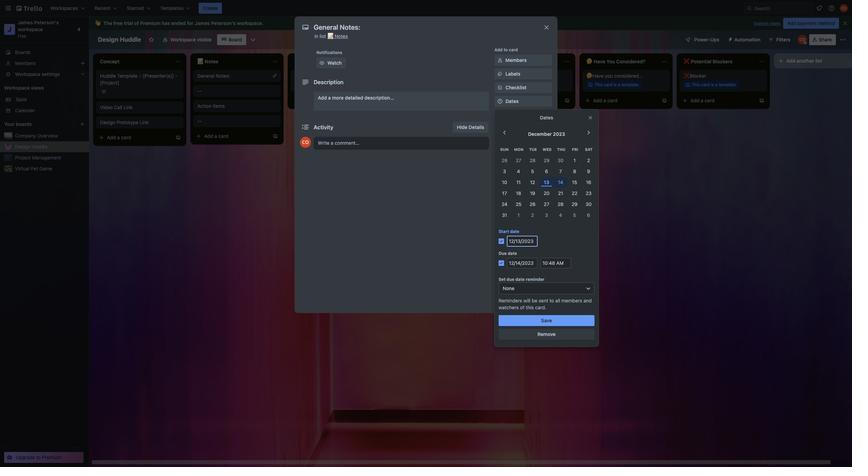 Task type: describe. For each thing, give the bounding box(es) containing it.
1 horizontal spatial peterson's
[[211, 20, 236, 26]]

1 horizontal spatial 5
[[573, 213, 576, 218]]

0 horizontal spatial automation
[[495, 198, 518, 203]]

add down 🙋question
[[496, 98, 505, 103]]

-- for second -- link from the top
[[197, 118, 202, 124]]

0 vertical spatial 29 button
[[540, 155, 554, 166]]

general notes: link
[[197, 73, 277, 79]]

0 horizontal spatial huddle
[[32, 144, 48, 150]]

add left another
[[787, 58, 796, 64]]

a down description in the top left of the page
[[312, 98, 315, 103]]

card down you
[[604, 82, 613, 87]]

remove button
[[499, 329, 595, 340]]

31 button
[[498, 210, 512, 221]]

1 horizontal spatial dates
[[540, 115, 554, 121]]

edit card image
[[272, 73, 278, 78]]

workspace inside james peterson's workspace free
[[18, 26, 43, 32]]

1 horizontal spatial 6
[[587, 213, 590, 218]]

card down [i
[[312, 82, 321, 87]]

add left more
[[318, 95, 327, 101]]

ups inside add power-ups link
[[532, 181, 541, 186]]

about...?]
[[531, 73, 552, 79]]

card down prototype
[[121, 135, 131, 140]]

game
[[39, 166, 52, 172]]

a left more
[[328, 95, 331, 101]]

general
[[197, 73, 215, 79]]

19
[[530, 191, 535, 196]]

fri
[[572, 147, 578, 152]]

create from template… image for ❌blocker
[[759, 98, 765, 103]]

card down checklist
[[510, 98, 520, 103]]

power-ups button
[[681, 34, 724, 45]]

add a card button down the action items link
[[193, 131, 270, 142]]

a down ❌blocker
[[701, 98, 704, 103]]

add a card down items
[[204, 133, 229, 139]]

design huddle inside board name text box
[[98, 36, 141, 43]]

1 vertical spatial 27
[[544, 202, 550, 207]]

1 vertical spatial power-
[[495, 157, 509, 162]]

virtual pet game
[[15, 166, 52, 172]]

add board image
[[79, 122, 85, 127]]

sm image for automation
[[725, 34, 735, 44]]

primary element
[[0, 0, 852, 16]]

design for design prototype link link
[[100, 120, 115, 125]]

m/d/yyyy text field for start date
[[507, 236, 538, 247]]

add a card down "design prototype link"
[[107, 135, 131, 140]]

7
[[560, 169, 562, 175]]

11
[[517, 180, 521, 185]]

0 vertical spatial 27 button
[[512, 155, 526, 166]]

the
[[103, 20, 112, 26]]

2 vertical spatial power-
[[516, 181, 532, 186]]

action items
[[197, 103, 225, 109]]

card down ❌blocker
[[701, 82, 710, 87]]

a down items
[[215, 133, 217, 139]]

christina overa (christinaovera) image inside 'primary' element
[[840, 4, 848, 12]]

0 vertical spatial 28 button
[[526, 155, 540, 166]]

1 horizontal spatial members link
[[495, 55, 552, 66]]

0 horizontal spatial 3 button
[[498, 166, 512, 177]]

0 vertical spatial workspace
[[237, 20, 262, 26]]

1 horizontal spatial 4 button
[[554, 210, 568, 221]]

this for 🤔have
[[595, 82, 603, 87]]

add a card button down design prototype link link
[[96, 132, 173, 143]]

james inside james peterson's workspace free
[[18, 20, 33, 25]]

a down checklist
[[506, 98, 509, 103]]

sun
[[501, 147, 509, 152]]

4 this from the left
[[692, 82, 700, 87]]

17
[[502, 191, 507, 196]]

close popover image
[[588, 115, 593, 121]]

👍positive [i really liked...]
[[295, 73, 353, 79]]

a down 🤔have you considered... at the right top of the page
[[618, 82, 621, 87]]

sm image for members
[[497, 57, 504, 64]]

1 horizontal spatial 2 button
[[582, 155, 596, 166]]

payment
[[798, 20, 817, 26]]

[project]
[[100, 80, 119, 86]]

add payment method button
[[784, 18, 839, 29]]

m/d/yyyy text field for due date
[[507, 258, 538, 269]]

1 horizontal spatial 3
[[545, 213, 548, 218]]

your boards
[[4, 121, 32, 127]]

add another list
[[787, 58, 823, 64]]

add a card for 🙋question [what about...?]
[[496, 98, 520, 103]]

pet
[[31, 166, 38, 172]]

card down 🤔have you considered... at the right top of the page
[[608, 98, 618, 103]]

add button
[[506, 209, 531, 214]]

in list 📝 notes
[[315, 33, 348, 39]]

this for 👍positive
[[303, 82, 311, 87]]

a down "design prototype link"
[[117, 135, 120, 140]]

card down items
[[218, 133, 229, 139]]

1 horizontal spatial share button
[[810, 34, 836, 45]]

[what
[[517, 73, 530, 79]]

star or unstar board image
[[149, 37, 154, 42]]

set due date reminder
[[499, 277, 545, 282]]

explore plans button
[[754, 20, 781, 28]]

board
[[229, 37, 242, 42]]

📝
[[327, 33, 334, 39]]

really
[[324, 73, 336, 79]]

workspace for workspace visible
[[171, 37, 196, 42]]

9
[[587, 169, 590, 175]]

design inside board name text box
[[98, 36, 118, 43]]

be
[[532, 298, 538, 304]]

sm image for checklist
[[497, 84, 504, 91]]

23
[[586, 191, 592, 196]]

2 vertical spatial date
[[516, 277, 525, 282]]

calendar link
[[15, 107, 85, 114]]

Write a comment text field
[[314, 137, 489, 149]]

🤔have you considered... link
[[587, 73, 666, 79]]

1 vertical spatial power-ups
[[495, 157, 517, 162]]

design for design huddle link
[[15, 144, 30, 150]]

workspace visible
[[171, 37, 212, 42]]

sm image for move
[[497, 236, 504, 243]]

last month image
[[501, 129, 509, 137]]

power-ups inside button
[[695, 37, 720, 42]]

to inside the "reminders will be sent to all members and watchers of this card."
[[550, 298, 554, 304]]

14 button
[[554, 177, 568, 188]]

0 vertical spatial premium
[[140, 20, 161, 26]]

template. for really
[[330, 82, 348, 87]]

0 horizontal spatial 29
[[544, 158, 550, 164]]

add down 24
[[506, 209, 515, 214]]

add a card button for ❌blocker
[[680, 95, 757, 106]]

👍positive
[[295, 73, 318, 79]]

0 horizontal spatial 30
[[558, 158, 564, 164]]

9 button
[[582, 166, 596, 177]]

this card is a template. for [what
[[498, 82, 543, 87]]

2023
[[553, 131, 565, 137]]

template. for about...?]
[[524, 82, 543, 87]]

date for start date
[[510, 229, 520, 234]]

ups inside "power-ups" button
[[711, 37, 720, 42]]

4 this card is a template. from the left
[[692, 82, 737, 87]]

description…
[[365, 95, 394, 101]]

dates inside button
[[506, 98, 519, 104]]

1 horizontal spatial 6 button
[[582, 210, 596, 221]]

card down ❌blocker link
[[705, 98, 715, 103]]

description
[[314, 79, 344, 85]]

archive link
[[495, 278, 552, 289]]

hide details
[[457, 124, 484, 130]]

1 vertical spatial 5 button
[[568, 210, 582, 221]]

18
[[516, 191, 521, 196]]

upgrade to premium
[[16, 455, 62, 461]]

huddle template :: [presenter(s)] - [project] link
[[100, 73, 180, 86]]

table link
[[15, 96, 85, 103]]

1 vertical spatial christina overa (christinaovera) image
[[798, 35, 807, 45]]

0 horizontal spatial 3
[[503, 169, 506, 175]]

1 vertical spatial 1 button
[[512, 210, 526, 221]]

Board name text field
[[95, 34, 145, 45]]

2 vertical spatial christina overa (christinaovera) image
[[300, 137, 311, 148]]

a down '🙋question [what about...?]'
[[521, 82, 523, 87]]

28 for 28 button to the top
[[530, 158, 536, 164]]

1 horizontal spatial james
[[195, 20, 210, 26]]

1 vertical spatial 3 button
[[540, 210, 554, 221]]

create from template… image for 👍positive [i really liked...]
[[370, 98, 376, 103]]

4 for right 4 button
[[559, 213, 562, 218]]

0 horizontal spatial 6 button
[[540, 166, 554, 177]]

and
[[584, 298, 592, 304]]

add down ❌blocker
[[691, 98, 700, 103]]

1 horizontal spatial share
[[819, 37, 832, 42]]

explore plans
[[754, 21, 781, 26]]

20
[[544, 191, 550, 196]]

0 vertical spatial 30 button
[[554, 155, 568, 166]]

.
[[262, 20, 264, 26]]

7 button
[[554, 166, 568, 177]]

of inside the "reminders will be sent to all members and watchers of this card."
[[520, 305, 525, 311]]

0 horizontal spatial members
[[15, 60, 36, 66]]

template. for considered...
[[622, 82, 640, 87]]

16
[[586, 180, 592, 185]]

1 horizontal spatial 30 button
[[582, 199, 596, 210]]

1 horizontal spatial 30
[[586, 202, 592, 207]]

1 for the top 1 button
[[574, 158, 576, 164]]

1 vertical spatial 26 button
[[526, 199, 540, 210]]

0 horizontal spatial 6
[[545, 169, 548, 175]]

ended
[[171, 20, 186, 26]]

create button
[[199, 3, 222, 14]]

cover
[[506, 126, 519, 132]]

j
[[8, 25, 12, 33]]

liked...]
[[337, 73, 353, 79]]

copy link
[[495, 247, 552, 258]]

wed
[[543, 147, 552, 152]]

banner containing 👋
[[89, 16, 852, 30]]

labels link
[[495, 69, 552, 79]]

sm image for labels
[[497, 71, 504, 77]]

wave image
[[95, 20, 101, 26]]

project management
[[15, 155, 61, 161]]

make template link
[[495, 261, 552, 272]]

add down 👍positive on the left of page
[[302, 98, 311, 103]]

video
[[100, 105, 113, 110]]

boards link
[[0, 47, 89, 58]]

17 button
[[498, 188, 512, 199]]

workspace views
[[4, 85, 44, 91]]

huddle inside the huddle template :: [presenter(s)] - [project]
[[100, 73, 116, 79]]

search image
[[747, 5, 752, 11]]

copy
[[506, 250, 517, 256]]

2 for the bottommost 2 button
[[531, 213, 534, 218]]

your
[[4, 121, 15, 127]]

19 button
[[526, 188, 540, 199]]

0 vertical spatial 5
[[531, 169, 534, 175]]

1 vertical spatial 27 button
[[540, 199, 554, 210]]

sm image for archive
[[497, 280, 504, 287]]

0 vertical spatial 27
[[516, 158, 522, 164]]

overview
[[37, 133, 58, 139]]

1 vertical spatial 29
[[572, 202, 578, 207]]

-- for 1st -- link from the top
[[197, 88, 202, 94]]

action items link
[[197, 103, 277, 110]]

sm image for copy
[[497, 249, 504, 256]]

a down 'really'
[[326, 82, 329, 87]]

0 horizontal spatial share button
[[495, 292, 552, 303]]

0 vertical spatial list
[[320, 33, 326, 39]]

1 horizontal spatial members
[[506, 57, 527, 63]]

due date
[[499, 251, 517, 256]]

prototype
[[117, 120, 138, 125]]

add up 🙋question
[[495, 47, 503, 52]]



Task type: locate. For each thing, give the bounding box(es) containing it.
automation inside automation button
[[735, 37, 761, 42]]

date right due at the right
[[508, 251, 517, 256]]

create from template… image
[[370, 98, 376, 103], [565, 98, 570, 103], [175, 135, 181, 140]]

0 vertical spatial huddle
[[120, 36, 141, 43]]

0 vertical spatial 1 button
[[568, 155, 582, 166]]

sm image left cover
[[497, 125, 504, 132]]

1 horizontal spatial 5 button
[[568, 210, 582, 221]]

banner
[[89, 16, 852, 30]]

0 vertical spatial workspace
[[171, 37, 196, 42]]

add a card for ❌blocker
[[691, 98, 715, 103]]

1 m/d/yyyy text field from the top
[[507, 236, 538, 247]]

items
[[213, 103, 225, 109]]

christina overa (christinaovera) image
[[840, 4, 848, 12], [798, 35, 807, 45], [300, 137, 311, 148]]

2 horizontal spatial ups
[[711, 37, 720, 42]]

add a card button for 🙋question [what about...?]
[[485, 95, 562, 106]]

14
[[558, 180, 563, 185]]

workspace for workspace views
[[4, 85, 30, 91]]

27 button up figma
[[512, 155, 526, 166]]

12
[[530, 180, 535, 185]]

card
[[509, 47, 518, 52], [312, 82, 321, 87], [507, 82, 515, 87], [604, 82, 613, 87], [701, 82, 710, 87], [316, 98, 326, 103], [510, 98, 520, 103], [608, 98, 618, 103], [705, 98, 715, 103], [218, 133, 229, 139], [121, 135, 131, 140]]

11 button
[[512, 177, 526, 188]]

0 vertical spatial 29
[[544, 158, 550, 164]]

0 vertical spatial share button
[[810, 34, 836, 45]]

30 button down the 23 on the right of the page
[[582, 199, 596, 210]]

0 notifications image
[[815, 4, 824, 12]]

29 button
[[540, 155, 554, 166], [568, 199, 582, 210]]

28 button down 21
[[554, 199, 568, 210]]

link inside 'link'
[[124, 105, 133, 110]]

1 horizontal spatial 1
[[574, 158, 576, 164]]

to
[[504, 47, 508, 52], [550, 298, 554, 304], [36, 455, 41, 461]]

upgrade
[[16, 455, 35, 461]]

0 vertical spatial 28
[[530, 158, 536, 164]]

workspace visible button
[[158, 34, 216, 45]]

2 right button
[[531, 213, 534, 218]]

james
[[18, 20, 33, 25], [195, 20, 210, 26]]

automation
[[735, 37, 761, 42], [495, 198, 518, 203]]

add left 11
[[506, 181, 515, 186]]

huddle down trial
[[120, 36, 141, 43]]

26 for the topmost 26 button
[[502, 158, 508, 164]]

is down '🙋question [what about...?]'
[[517, 82, 520, 87]]

0 horizontal spatial james
[[18, 20, 33, 25]]

ups left 13
[[532, 181, 541, 186]]

project management link
[[15, 155, 85, 161]]

0 horizontal spatial of
[[134, 20, 139, 26]]

huddle template :: [presenter(s)] - [project]
[[100, 73, 177, 86]]

0 vertical spatial 26 button
[[498, 155, 512, 166]]

peterson's
[[34, 20, 59, 25], [211, 20, 236, 26]]

members link down boards
[[0, 58, 89, 69]]

1 vertical spatial link
[[140, 120, 149, 125]]

3 this card is a template. from the left
[[595, 82, 640, 87]]

this
[[303, 82, 311, 87], [498, 82, 506, 87], [595, 82, 603, 87], [692, 82, 700, 87]]

4 is from the left
[[711, 82, 714, 87]]

0 horizontal spatial share
[[506, 294, 519, 300]]

is for you
[[614, 82, 617, 87]]

method
[[818, 20, 835, 26]]

add a card button down description in the top left of the page
[[291, 95, 367, 106]]

management
[[32, 155, 61, 161]]

template. down 🙋question [what about...?] link
[[524, 82, 543, 87]]

date up move
[[510, 229, 520, 234]]

29 down 22 button
[[572, 202, 578, 207]]

::
[[139, 73, 142, 79]]

1 horizontal spatial 2
[[588, 158, 590, 164]]

0 vertical spatial ups
[[711, 37, 720, 42]]

card left more
[[316, 98, 326, 103]]

premium left has
[[140, 20, 161, 26]]

5 down 22 button
[[573, 213, 576, 218]]

sm image for cover
[[497, 125, 504, 132]]

this down 🤔have
[[595, 82, 603, 87]]

this down 👍positive on the left of page
[[303, 82, 311, 87]]

sm image for make template
[[497, 263, 504, 270]]

card up labels
[[509, 47, 518, 52]]

virtual pet game link
[[15, 165, 85, 172]]

28 for the rightmost 28 button
[[558, 202, 564, 207]]

2 this from the left
[[498, 82, 506, 87]]

to for card
[[504, 47, 508, 52]]

26
[[502, 158, 508, 164], [530, 202, 536, 207]]

4
[[517, 169, 520, 175], [559, 213, 562, 218]]

watch
[[328, 60, 342, 66]]

0 horizontal spatial 5 button
[[526, 166, 540, 177]]

link down video call link 'link'
[[140, 120, 149, 125]]

workspace up free
[[18, 26, 43, 32]]

button
[[516, 209, 531, 214]]

date
[[510, 229, 520, 234], [508, 251, 517, 256], [516, 277, 525, 282]]

add up close popover icon
[[593, 98, 603, 103]]

sm image left "due"
[[497, 280, 504, 287]]

open information menu image
[[829, 5, 835, 12]]

sm image inside members "link"
[[497, 57, 504, 64]]

activity
[[314, 124, 334, 131]]

this
[[526, 305, 534, 311]]

of inside banner
[[134, 20, 139, 26]]

detailed
[[345, 95, 363, 101]]

4 for left 4 button
[[517, 169, 520, 175]]

📝 notes link
[[327, 33, 348, 39]]

list right another
[[816, 58, 823, 64]]

sm image for watch
[[319, 60, 326, 66]]

create from template… image for 🙋question [what about...?]
[[565, 98, 570, 103]]

28 button down tue at the right of the page
[[526, 155, 540, 166]]

2 horizontal spatial power-
[[695, 37, 711, 42]]

20 button
[[540, 188, 554, 199]]

list inside button
[[816, 58, 823, 64]]

-- link up the action items link
[[197, 88, 277, 95]]

link for video call link
[[124, 105, 133, 110]]

1 vertical spatial workspace
[[18, 26, 43, 32]]

0 horizontal spatial 26 button
[[498, 155, 512, 166]]

30 up 7
[[558, 158, 564, 164]]

1 up 8
[[574, 158, 576, 164]]

add a card button down ❌blocker link
[[680, 95, 757, 106]]

6 up 13
[[545, 169, 548, 175]]

1 horizontal spatial 1 button
[[568, 155, 582, 166]]

1 vertical spatial ups
[[509, 157, 517, 162]]

27 down 20 button
[[544, 202, 550, 207]]

0 horizontal spatial create from template… image
[[175, 135, 181, 140]]

save button
[[499, 316, 595, 327]]

22 button
[[568, 188, 582, 199]]

1 horizontal spatial 26
[[530, 202, 536, 207]]

25
[[516, 202, 522, 207]]

1 down 25 "button"
[[518, 213, 520, 218]]

add left payment
[[788, 20, 797, 26]]

visible
[[197, 37, 212, 42]]

james peterson's workspace free
[[18, 20, 60, 39]]

1 this from the left
[[303, 82, 311, 87]]

-- up action
[[197, 88, 202, 94]]

1 vertical spatial 26
[[530, 202, 536, 207]]

0 horizontal spatial create from template… image
[[273, 134, 278, 139]]

0 vertical spatial share
[[819, 37, 832, 42]]

december 2023
[[528, 131, 565, 137]]

another
[[797, 58, 815, 64]]

is for [what
[[517, 82, 520, 87]]

3 down 20 button
[[545, 213, 548, 218]]

2 -- from the top
[[197, 118, 202, 124]]

add inside banner
[[788, 20, 797, 26]]

28
[[530, 158, 536, 164], [558, 202, 564, 207]]

add a card for 👍positive [i really liked...]
[[302, 98, 326, 103]]

M/D/YYYY text field
[[507, 236, 538, 247], [507, 258, 538, 269]]

👍positive [i really liked...] link
[[295, 73, 374, 79]]

is down ❌blocker link
[[711, 82, 714, 87]]

1 horizontal spatial workspace
[[171, 37, 196, 42]]

1
[[574, 158, 576, 164], [518, 213, 520, 218]]

share button
[[810, 34, 836, 45], [495, 292, 552, 303]]

sm image left the watch
[[319, 60, 326, 66]]

27 down mon in the top of the page
[[516, 158, 522, 164]]

is
[[322, 82, 325, 87], [517, 82, 520, 87], [614, 82, 617, 87], [711, 82, 714, 87]]

checklist link
[[495, 82, 552, 93]]

2 m/d/yyyy text field from the top
[[507, 258, 538, 269]]

add to card
[[495, 47, 518, 52]]

sm image down 🙋question
[[497, 84, 504, 91]]

[presenter(s)]
[[143, 73, 174, 79]]

4 down 21 button
[[559, 213, 562, 218]]

13 button
[[540, 177, 554, 188]]

add a card button for 👍positive [i really liked...]
[[291, 95, 367, 106]]

template
[[117, 73, 138, 79]]

0 horizontal spatial 2
[[531, 213, 534, 218]]

sm image inside checklist link
[[497, 84, 504, 91]]

-- link down the action items link
[[197, 118, 277, 125]]

0 horizontal spatial 26
[[502, 158, 508, 164]]

a
[[326, 82, 329, 87], [521, 82, 523, 87], [618, 82, 621, 87], [716, 82, 718, 87], [328, 95, 331, 101], [312, 98, 315, 103], [506, 98, 509, 103], [604, 98, 606, 103], [701, 98, 704, 103], [215, 133, 217, 139], [117, 135, 120, 140]]

1 horizontal spatial power-
[[516, 181, 532, 186]]

1 horizontal spatial create from template… image
[[662, 98, 667, 103]]

1 vertical spatial 4 button
[[554, 210, 568, 221]]

design down video in the left top of the page
[[100, 120, 115, 125]]

26 button down sun
[[498, 155, 512, 166]]

add down "design prototype link"
[[107, 135, 116, 140]]

customize views image
[[250, 36, 257, 43]]

12 button
[[526, 177, 540, 188]]

29 button down wed
[[540, 155, 554, 166]]

4 up 11
[[517, 169, 520, 175]]

1 vertical spatial 29 button
[[568, 199, 582, 210]]

notifications
[[317, 50, 342, 55]]

add a card up close popover icon
[[593, 98, 618, 103]]

peterson's up board link on the left of the page
[[211, 20, 236, 26]]

start date
[[499, 229, 520, 234]]

0 vertical spatial christina overa (christinaovera) image
[[840, 4, 848, 12]]

Add time text field
[[541, 258, 572, 269]]

archive
[[506, 280, 523, 286]]

3 is from the left
[[614, 82, 617, 87]]

3 this from the left
[[595, 82, 603, 87]]

this down ❌blocker
[[692, 82, 700, 87]]

company overview link
[[15, 133, 85, 139]]

sm image
[[725, 34, 735, 44], [497, 236, 504, 243], [497, 249, 504, 256], [497, 263, 504, 270], [497, 280, 504, 287]]

0 vertical spatial 4
[[517, 169, 520, 175]]

add a card down checklist
[[496, 98, 520, 103]]

workspace inside button
[[171, 37, 196, 42]]

5
[[531, 169, 534, 175], [573, 213, 576, 218]]

sm image inside archive link
[[497, 280, 504, 287]]

video call link
[[100, 105, 133, 110]]

workspace
[[171, 37, 196, 42], [4, 85, 30, 91]]

2 vertical spatial huddle
[[32, 144, 48, 150]]

1 vertical spatial 4
[[559, 213, 562, 218]]

template. down the 👍positive [i really liked...] link
[[330, 82, 348, 87]]

29 button down 22
[[568, 199, 582, 210]]

sm image inside cover link
[[497, 125, 504, 132]]

power- inside button
[[695, 37, 711, 42]]

is for [i
[[322, 82, 325, 87]]

5 button
[[526, 166, 540, 177], [568, 210, 582, 221]]

create from template… image for 🤔have you considered...
[[662, 98, 667, 103]]

reminder
[[526, 277, 545, 282]]

this card is a template. down 👍positive [i really liked...]
[[303, 82, 348, 87]]

views
[[31, 85, 44, 91]]

2 for right 2 button
[[588, 158, 590, 164]]

0 horizontal spatial link
[[124, 105, 133, 110]]

0 vertical spatial date
[[510, 229, 520, 234]]

1 vertical spatial 3
[[545, 213, 548, 218]]

8 button
[[568, 166, 582, 177]]

6 button down 23 button
[[582, 210, 596, 221]]

design up project
[[15, 144, 30, 150]]

1 horizontal spatial 28 button
[[554, 199, 568, 210]]

1 -- from the top
[[197, 88, 202, 94]]

4 button up 11
[[512, 166, 526, 177]]

this card is a template. for [i
[[303, 82, 348, 87]]

1 vertical spatial -- link
[[197, 118, 277, 125]]

add a card down ❌blocker
[[691, 98, 715, 103]]

free
[[113, 20, 123, 26]]

0 vertical spatial 6 button
[[540, 166, 554, 177]]

1 vertical spatial 5
[[573, 213, 576, 218]]

members down boards
[[15, 60, 36, 66]]

huddle inside board name text box
[[120, 36, 141, 43]]

sm image inside make template link
[[497, 263, 504, 270]]

huddle up [project]
[[100, 73, 116, 79]]

0 vertical spatial 3
[[503, 169, 506, 175]]

j link
[[4, 24, 15, 35]]

2 this card is a template. from the left
[[498, 82, 543, 87]]

4 template. from the left
[[719, 82, 737, 87]]

to left "all"
[[550, 298, 554, 304]]

add a card down description in the top left of the page
[[302, 98, 326, 103]]

you
[[605, 73, 613, 79]]

design prototype link
[[100, 120, 149, 125]]

members link up the labels link
[[495, 55, 552, 66]]

members up labels
[[506, 57, 527, 63]]

1 -- link from the top
[[197, 88, 277, 95]]

sm image inside move link
[[497, 236, 504, 243]]

1 vertical spatial 6
[[587, 213, 590, 218]]

premium
[[140, 20, 161, 26], [42, 455, 62, 461]]

template. down ❌blocker link
[[719, 82, 737, 87]]

1 vertical spatial dates
[[540, 115, 554, 121]]

sm image right "power-ups" button
[[725, 34, 735, 44]]

1 vertical spatial 2 button
[[526, 210, 540, 221]]

peterson's inside james peterson's workspace free
[[34, 20, 59, 25]]

1 vertical spatial share button
[[495, 292, 552, 303]]

create from template… image
[[662, 98, 667, 103], [759, 98, 765, 103], [273, 134, 278, 139]]

1 vertical spatial huddle
[[100, 73, 116, 79]]

26 for the bottommost 26 button
[[530, 202, 536, 207]]

0 horizontal spatial 5
[[531, 169, 534, 175]]

5 button down 22 button
[[568, 210, 582, 221]]

add a more detailed description… link
[[314, 92, 489, 111]]

to for premium
[[36, 455, 41, 461]]

2 is from the left
[[517, 82, 520, 87]]

0 horizontal spatial list
[[320, 33, 326, 39]]

sm image inside watch button
[[319, 60, 326, 66]]

sm image down add to card at the top of the page
[[497, 57, 504, 64]]

- inside the huddle template :: [presenter(s)] - [project]
[[175, 73, 177, 79]]

sm image inside the labels link
[[497, 71, 504, 77]]

0 horizontal spatial christina overa (christinaovera) image
[[300, 137, 311, 148]]

this down 🙋question
[[498, 82, 506, 87]]

3 template. from the left
[[622, 82, 640, 87]]

1 template. from the left
[[330, 82, 348, 87]]

design down the the at the top of page
[[98, 36, 118, 43]]

card down labels
[[507, 82, 515, 87]]

has
[[162, 20, 170, 26]]

2 template. from the left
[[524, 82, 543, 87]]

add
[[788, 20, 797, 26], [495, 47, 503, 52], [787, 58, 796, 64], [318, 95, 327, 101], [302, 98, 311, 103], [496, 98, 505, 103], [593, 98, 603, 103], [691, 98, 700, 103], [204, 133, 213, 139], [107, 135, 116, 140], [506, 181, 515, 186], [506, 209, 515, 214]]

this for 🙋question
[[498, 82, 506, 87]]

this card is a template. down '🙋question [what about...?]'
[[498, 82, 543, 87]]

23 button
[[582, 188, 596, 199]]

1 vertical spatial list
[[816, 58, 823, 64]]

0 horizontal spatial 1
[[518, 213, 520, 218]]

13
[[544, 180, 550, 185]]

Search field
[[752, 3, 812, 13]]

add a card button for 🤔have you considered...
[[582, 95, 659, 106]]

date right "due"
[[516, 277, 525, 282]]

sm image inside copy link
[[497, 249, 504, 256]]

your boards with 4 items element
[[4, 120, 69, 128]]

add a card for 🤔have you considered...
[[593, 98, 618, 103]]

8
[[573, 169, 576, 175]]

1 vertical spatial m/d/yyyy text field
[[507, 258, 538, 269]]

sm image inside automation button
[[725, 34, 735, 44]]

2 horizontal spatial create from template… image
[[759, 98, 765, 103]]

james right 'for'
[[195, 20, 210, 26]]

make template
[[506, 263, 539, 269]]

0 horizontal spatial 4 button
[[512, 166, 526, 177]]

filters
[[777, 37, 791, 42]]

1 vertical spatial design huddle
[[15, 144, 48, 150]]

huddle up project management
[[32, 144, 48, 150]]

automation down explore at the right
[[735, 37, 761, 42]]

this card is a template. for you
[[595, 82, 640, 87]]

0 horizontal spatial 1 button
[[512, 210, 526, 221]]

0 horizontal spatial members link
[[0, 58, 89, 69]]

1 horizontal spatial 27
[[544, 202, 550, 207]]

sm image
[[497, 57, 504, 64], [319, 60, 326, 66], [497, 71, 504, 77], [497, 84, 504, 91], [497, 125, 504, 132]]

0 horizontal spatial 28
[[530, 158, 536, 164]]

5 up the 12
[[531, 169, 534, 175]]

1 horizontal spatial 26 button
[[526, 199, 540, 210]]

add a card
[[302, 98, 326, 103], [496, 98, 520, 103], [593, 98, 618, 103], [691, 98, 715, 103], [204, 133, 229, 139], [107, 135, 131, 140]]

add down action items
[[204, 133, 213, 139]]

a down ❌blocker link
[[716, 82, 718, 87]]

sent
[[539, 298, 549, 304]]

0 horizontal spatial 2 button
[[526, 210, 540, 221]]

0 vertical spatial 6
[[545, 169, 548, 175]]

1 is from the left
[[322, 82, 325, 87]]

board link
[[217, 34, 246, 45]]

a down you
[[604, 98, 606, 103]]

0 horizontal spatial premium
[[42, 455, 62, 461]]

2 horizontal spatial to
[[550, 298, 554, 304]]

1 vertical spatial of
[[520, 305, 525, 311]]

0 horizontal spatial workspace
[[18, 26, 43, 32]]

1 horizontal spatial 29 button
[[568, 199, 582, 210]]

1 for the bottom 1 button
[[518, 213, 520, 218]]

watchers
[[499, 305, 519, 311]]

None text field
[[310, 21, 537, 34]]

tue
[[529, 147, 537, 152]]

10
[[502, 180, 507, 185]]

👋 the free trial of premium has ended for james peterson's workspace .
[[95, 20, 264, 26]]

1 horizontal spatial of
[[520, 305, 525, 311]]

show menu image
[[840, 36, 847, 43]]

1 vertical spatial workspace
[[4, 85, 30, 91]]

1 horizontal spatial christina overa (christinaovera) image
[[798, 35, 807, 45]]

6 down 23 button
[[587, 213, 590, 218]]

ups left automation button
[[711, 37, 720, 42]]

1 horizontal spatial power-ups
[[695, 37, 720, 42]]

workspace
[[237, 20, 262, 26], [18, 26, 43, 32]]

date for due date
[[508, 251, 517, 256]]

move link
[[495, 234, 552, 245]]

0 horizontal spatial ups
[[509, 157, 517, 162]]

1 vertical spatial to
[[550, 298, 554, 304]]

0 vertical spatial design huddle
[[98, 36, 141, 43]]

upgrade to premium link
[[4, 453, 84, 464]]

0 horizontal spatial workspace
[[4, 85, 30, 91]]

add a card button down checklist link
[[485, 95, 562, 106]]

1 vertical spatial 2
[[531, 213, 534, 218]]

for
[[187, 20, 194, 26]]

26 down sun
[[502, 158, 508, 164]]

table
[[15, 97, 27, 102]]

0 vertical spatial 2 button
[[582, 155, 596, 166]]

watch button
[[317, 58, 346, 69]]

2 vertical spatial ups
[[532, 181, 541, 186]]

in
[[315, 33, 318, 39]]

2 -- link from the top
[[197, 118, 277, 125]]

1 this card is a template. from the left
[[303, 82, 348, 87]]

next month image
[[585, 129, 593, 137]]

dates up december 2023
[[540, 115, 554, 121]]

0 vertical spatial power-ups
[[695, 37, 720, 42]]

link for design prototype link
[[140, 120, 149, 125]]



Task type: vqa. For each thing, say whether or not it's contained in the screenshot.
description…
yes



